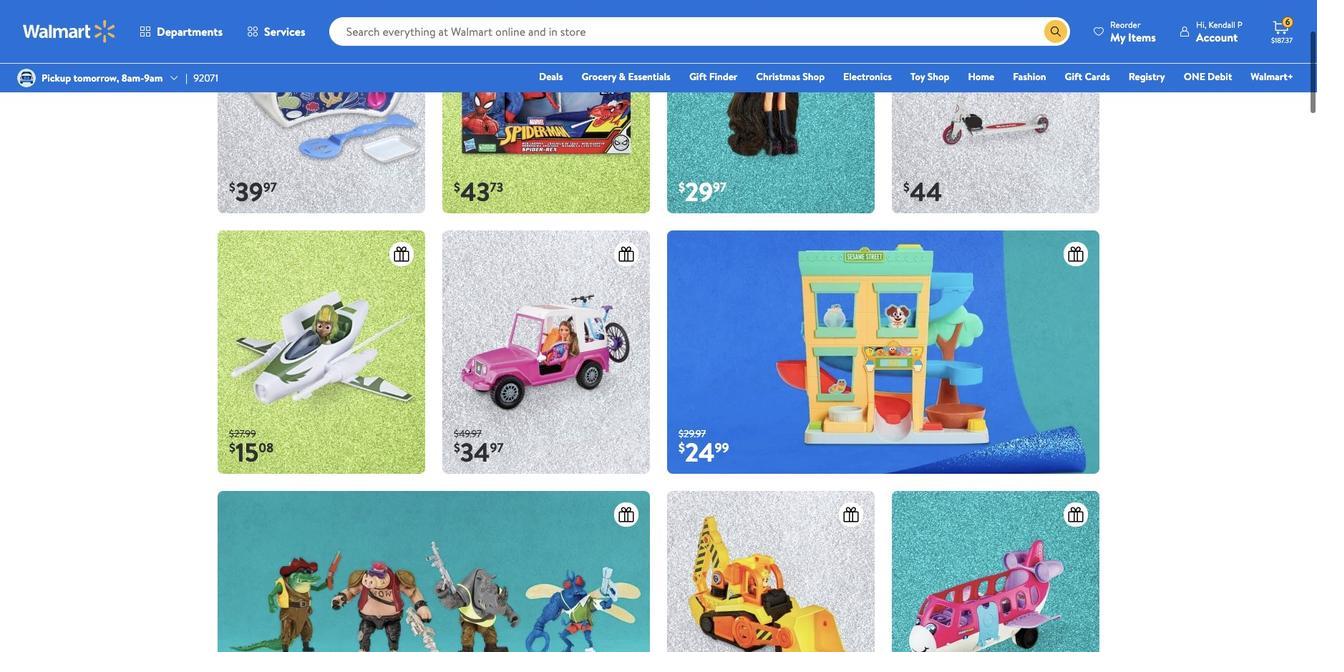 Task type: vqa. For each thing, say whether or not it's contained in the screenshot.


Task type: describe. For each thing, give the bounding box(es) containing it.
home link
[[962, 69, 1001, 85]]

departments
[[157, 24, 223, 39]]

hi,
[[1197, 18, 1207, 30]]

grocery & essentials link
[[575, 69, 677, 85]]

8am-
[[122, 71, 144, 85]]

Search search field
[[329, 17, 1071, 46]]

gift for gift cards
[[1065, 69, 1083, 84]]

$ 39 97
[[229, 174, 277, 210]]

deals
[[539, 69, 563, 84]]

9am
[[144, 71, 163, 85]]

$ 29 97
[[679, 174, 727, 210]]

my
[[1111, 29, 1126, 45]]

deals link
[[533, 69, 570, 85]]

easy-bake ultimate oven creative baking toy image
[[218, 0, 425, 214]]

bratz x kylie jenner day fashion doll with accessories and poster, chance of kylie signed doll image
[[668, 0, 875, 214]]

fashion
[[1014, 69, 1047, 84]]

cards
[[1085, 69, 1111, 84]]

kendall
[[1209, 18, 1236, 30]]

gift finder link
[[683, 69, 744, 85]]

one
[[1184, 69, 1206, 84]]

$27.99
[[229, 427, 256, 441]]

6 $187.37
[[1272, 16, 1293, 45]]

razor a kick scooter for kids - lightweight, foldable, aluminum frame, and adjustable handlebars image
[[892, 0, 1100, 214]]

hi, kendall p account
[[1197, 18, 1243, 45]]

08
[[259, 439, 274, 457]]

$29.97 $ 24 99
[[679, 427, 729, 471]]

97 for 29
[[713, 179, 727, 196]]

$ inside '$27.99 $ 15 08'
[[229, 439, 236, 457]]

account
[[1197, 29, 1238, 45]]

| 92071
[[186, 71, 218, 85]]

shop for christmas shop
[[803, 69, 825, 84]]

barbie doll and mountain bike bundle with barbie car image
[[443, 231, 650, 474]]

$ inside $49.97 $ 34 97
[[454, 439, 460, 457]]

$ 44
[[904, 174, 943, 210]]

pickup
[[42, 71, 71, 85]]

search icon image
[[1051, 26, 1062, 37]]

registry link
[[1123, 69, 1172, 85]]

44
[[910, 174, 943, 210]]

24
[[685, 435, 715, 471]]

christmas shop link
[[750, 69, 832, 85]]

star wars jedi pilot kai brightstar, star wars toys, preschool toys (4"-scale) image
[[218, 231, 425, 474]]

registry
[[1129, 69, 1166, 84]]

$ 43 73
[[454, 174, 504, 210]]

Walmart Site-Wide search field
[[329, 17, 1071, 46]]

p
[[1238, 18, 1243, 30]]

toy
[[911, 69, 926, 84]]

teenage mutant ninja turtles mutant mayhem movie mutant basic figure bundle image
[[218, 492, 650, 652]]

home
[[969, 69, 995, 84]]

$187.37
[[1272, 35, 1293, 45]]

electronics
[[844, 69, 892, 84]]

$ inside $ 39 97
[[229, 179, 236, 196]]



Task type: locate. For each thing, give the bounding box(es) containing it.
1 gift from the left
[[690, 69, 707, 84]]

gift cards
[[1065, 69, 1111, 84]]

1 horizontal spatial gift
[[1065, 69, 1083, 84]]

one debit
[[1184, 69, 1233, 84]]

15
[[236, 435, 259, 471]]

walmart+ link
[[1245, 69, 1301, 85]]

christmas
[[757, 69, 801, 84]]

toy shop
[[911, 69, 950, 84]]

grocery & essentials
[[582, 69, 671, 84]]

99
[[715, 439, 729, 457]]

97 inside $49.97 $ 34 97
[[490, 439, 504, 457]]

tomorrow,
[[73, 71, 119, 85]]

|
[[186, 71, 188, 85]]

one debit link
[[1178, 69, 1239, 85]]

92071
[[193, 71, 218, 85]]

items
[[1129, 29, 1157, 45]]

$49.97 $ 34 97
[[454, 427, 504, 471]]

97 inside $ 39 97
[[263, 179, 277, 196]]

services
[[264, 24, 306, 39]]

2 shop from the left
[[928, 69, 950, 84]]

walmart image
[[23, 20, 116, 43]]

shop for toy shop
[[928, 69, 950, 84]]

73
[[490, 179, 504, 196]]

pickup tomorrow, 8am-9am
[[42, 71, 163, 85]]

$ inside $29.97 $ 24 99
[[679, 439, 685, 457]]

1 horizontal spatial shop
[[928, 69, 950, 84]]

debit
[[1208, 69, 1233, 84]]

reorder
[[1111, 18, 1141, 30]]

$ inside $ 44
[[904, 179, 910, 196]]

rubble & crew, bark yard deluxe bulldozer construction vehicle and figure image
[[668, 492, 875, 652]]

grocery
[[582, 69, 617, 84]]

$27.99 $ 15 08
[[229, 427, 274, 471]]

little people barbie toy airplane with lights music and 3 figures, little dream plane, toddler toys image
[[892, 492, 1100, 652]]

0 horizontal spatial 97
[[263, 179, 277, 196]]

services button
[[235, 14, 318, 49]]

0 horizontal spatial shop
[[803, 69, 825, 84]]

reorder my items
[[1111, 18, 1157, 45]]

0 horizontal spatial gift
[[690, 69, 707, 84]]

marvel: spiderman titan hero series spider rex kids toy action figure for boys and girls(9") image
[[443, 0, 650, 214]]

1 shop from the left
[[803, 69, 825, 84]]

walmart+
[[1251, 69, 1294, 84]]

fashion link
[[1007, 69, 1053, 85]]

gift left "finder"
[[690, 69, 707, 84]]

gift cards link
[[1059, 69, 1117, 85]]

shop right christmas
[[803, 69, 825, 84]]

 image
[[17, 69, 36, 87]]

2 gift from the left
[[1065, 69, 1083, 84]]

electronics link
[[837, 69, 899, 85]]

gift finder
[[690, 69, 738, 84]]

sesame street 'round the neighborhood 4-piece ball drop playset and figures, kids toys for ages 12 month image
[[668, 231, 1100, 474]]

$29.97
[[679, 427, 706, 441]]

gift left cards
[[1065, 69, 1083, 84]]

1 horizontal spatial 97
[[490, 439, 504, 457]]

97 inside '$ 29 97'
[[713, 179, 727, 196]]

$49.97
[[454, 427, 482, 441]]

shop right toy on the top right of the page
[[928, 69, 950, 84]]

29
[[685, 174, 713, 210]]

34
[[460, 435, 490, 471]]

39
[[236, 174, 263, 210]]

essentials
[[628, 69, 671, 84]]

shop
[[803, 69, 825, 84], [928, 69, 950, 84]]

$ inside $ 43 73
[[454, 179, 460, 196]]

gift for gift finder
[[690, 69, 707, 84]]

departments button
[[127, 14, 235, 49]]

6
[[1286, 16, 1291, 28]]

97
[[263, 179, 277, 196], [713, 179, 727, 196], [490, 439, 504, 457]]

christmas shop
[[757, 69, 825, 84]]

&
[[619, 69, 626, 84]]

finder
[[710, 69, 738, 84]]

43
[[460, 174, 490, 210]]

97 for 39
[[263, 179, 277, 196]]

2 horizontal spatial 97
[[713, 179, 727, 196]]

$ inside '$ 29 97'
[[679, 179, 685, 196]]

toy shop link
[[905, 69, 956, 85]]

$
[[229, 179, 236, 196], [454, 179, 460, 196], [679, 179, 685, 196], [904, 179, 910, 196], [229, 439, 236, 457], [454, 439, 460, 457], [679, 439, 685, 457]]

gift
[[690, 69, 707, 84], [1065, 69, 1083, 84]]



